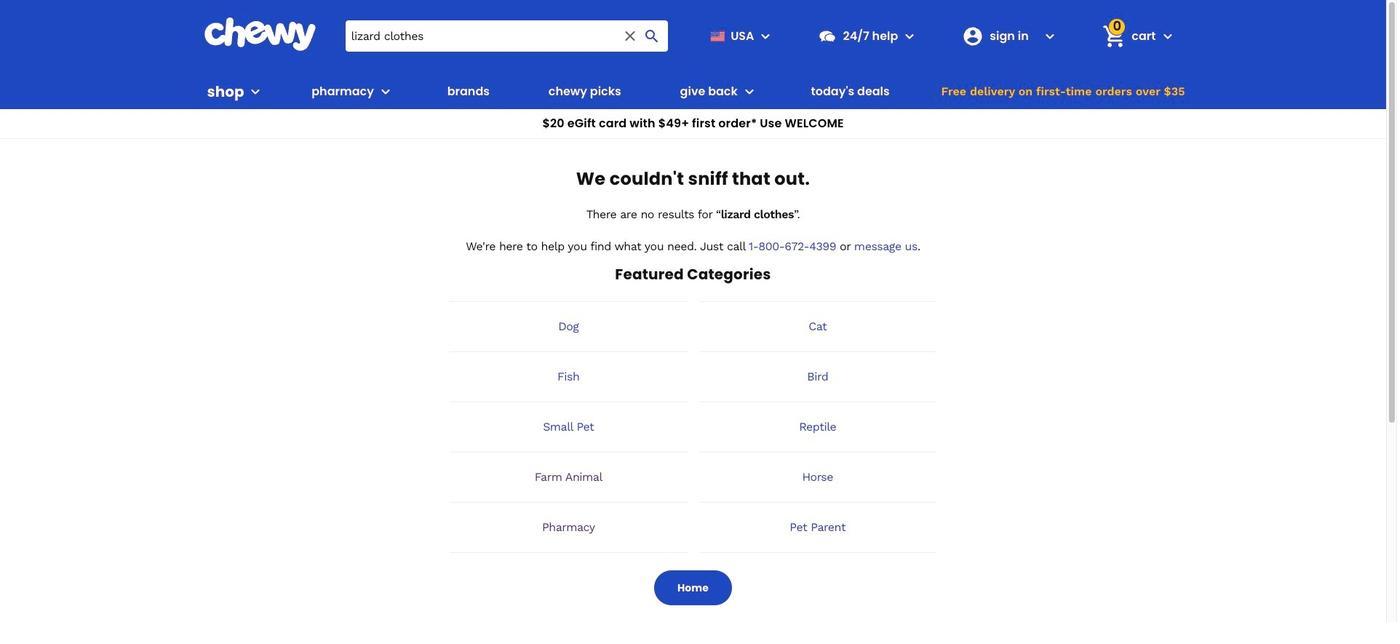 Task type: describe. For each thing, give the bounding box(es) containing it.
chewy support image
[[819, 27, 837, 45]]

cart menu image
[[1159, 27, 1177, 45]]

give back menu image
[[741, 83, 758, 100]]

help menu image
[[901, 27, 919, 45]]

items image
[[1102, 23, 1127, 49]]

menu image
[[247, 83, 265, 100]]

account menu image
[[1042, 27, 1059, 45]]

site banner
[[0, 0, 1387, 139]]



Task type: locate. For each thing, give the bounding box(es) containing it.
Search text field
[[345, 20, 669, 52]]

Product search field
[[345, 20, 669, 52]]

pharmacy menu image
[[377, 83, 394, 100]]

chewy home image
[[203, 17, 316, 51]]

menu image
[[757, 27, 775, 45]]

submit search image
[[644, 27, 661, 45]]

delete search image
[[622, 27, 639, 45]]



Task type: vqa. For each thing, say whether or not it's contained in the screenshot.
Chewy Home IMAGE
yes



